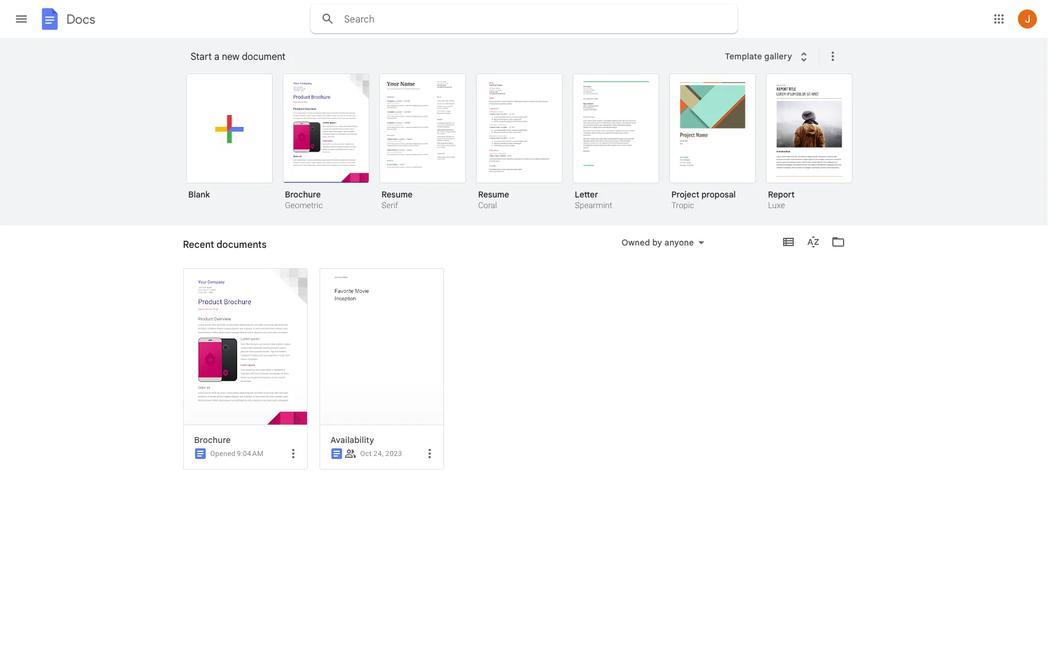 Task type: vqa. For each thing, say whether or not it's contained in the screenshot.
the '9:04 AM'
yes



Task type: describe. For each thing, give the bounding box(es) containing it.
more actions. image
[[824, 49, 841, 63]]

availability google docs element
[[331, 435, 439, 446]]

anyone
[[665, 237, 694, 248]]

search image
[[316, 7, 340, 31]]

owned
[[622, 237, 651, 248]]

report
[[769, 189, 795, 200]]

start a new document heading
[[191, 38, 718, 76]]

main menu image
[[14, 12, 28, 26]]

start
[[191, 51, 212, 63]]

recent documents list box
[[180, 268, 865, 660]]

24,
[[374, 450, 384, 458]]

resume coral
[[478, 189, 510, 210]]

oct 24, 2023
[[360, 450, 402, 458]]

1 vertical spatial brochure option
[[180, 268, 308, 660]]

docs
[[66, 11, 95, 27]]

documents inside heading
[[217, 239, 267, 251]]

blank
[[188, 189, 210, 200]]

oct
[[360, 450, 372, 458]]

new
[[222, 51, 240, 63]]

recent inside heading
[[183, 239, 214, 251]]

luxe
[[769, 201, 786, 210]]

brochure geometric
[[285, 189, 323, 210]]

report luxe
[[769, 189, 795, 210]]

brochure for brochure geometric
[[285, 189, 321, 200]]

availability option
[[317, 268, 444, 660]]

docs link
[[38, 7, 95, 33]]

coral
[[478, 201, 497, 210]]

last opened by me 9:04 am element
[[237, 450, 264, 458]]

opened 9:04 am
[[210, 450, 264, 458]]

1 resume option from the left
[[379, 74, 466, 212]]

2 resume option from the left
[[476, 74, 563, 212]]

letter option
[[573, 74, 659, 212]]

document
[[242, 51, 286, 63]]



Task type: locate. For each thing, give the bounding box(es) containing it.
by
[[653, 237, 663, 248]]

tropic
[[672, 201, 695, 210]]

resume up coral
[[478, 189, 510, 200]]

brochure
[[285, 189, 321, 200], [194, 435, 231, 446]]

1 recent documents from the top
[[183, 239, 267, 251]]

2 recent documents from the top
[[183, 244, 256, 255]]

start a new document
[[191, 51, 286, 63]]

list box containing blank
[[186, 71, 868, 226]]

project proposal option
[[669, 74, 756, 212]]

documents
[[217, 239, 267, 251], [212, 244, 256, 255]]

resume for resume serif
[[382, 189, 413, 200]]

recent documents heading
[[183, 225, 267, 263]]

resume for resume coral
[[478, 189, 510, 200]]

owned by anyone
[[622, 237, 694, 248]]

proposal
[[702, 189, 736, 200]]

brochure inside recent documents list box
[[194, 435, 231, 446]]

spearmint
[[575, 201, 613, 210]]

2023
[[386, 450, 402, 458]]

2 resume from the left
[[478, 189, 510, 200]]

template
[[726, 51, 763, 62]]

0 horizontal spatial brochure
[[194, 435, 231, 446]]

1 recent from the top
[[183, 239, 214, 251]]

brochure option
[[283, 74, 369, 212], [180, 268, 308, 660]]

0 horizontal spatial resume
[[382, 189, 413, 200]]

2 recent from the top
[[183, 244, 210, 255]]

9:04 am
[[237, 450, 264, 458]]

resume serif
[[382, 189, 413, 210]]

project
[[672, 189, 700, 200]]

a
[[214, 51, 220, 63]]

template gallery
[[726, 51, 793, 62]]

brochure inside the brochure geometric
[[285, 189, 321, 200]]

serif
[[382, 201, 398, 210]]

list box
[[186, 71, 868, 226]]

gallery
[[765, 51, 793, 62]]

1 resume from the left
[[382, 189, 413, 200]]

project proposal tropic
[[672, 189, 736, 210]]

brochure for brochure
[[194, 435, 231, 446]]

resume option
[[379, 74, 466, 212], [476, 74, 563, 212]]

geometric
[[285, 201, 323, 210]]

recent
[[183, 239, 214, 251], [183, 244, 210, 255]]

resume up 'serif'
[[382, 189, 413, 200]]

letter
[[575, 189, 598, 200]]

report option
[[766, 74, 853, 212]]

brochure up opened
[[194, 435, 231, 446]]

1 vertical spatial brochure
[[194, 435, 231, 446]]

0 vertical spatial brochure
[[285, 189, 321, 200]]

resume
[[382, 189, 413, 200], [478, 189, 510, 200]]

template gallery button
[[718, 46, 819, 67]]

1 horizontal spatial resume
[[478, 189, 510, 200]]

None search field
[[311, 5, 738, 33]]

last opened by me oct 24, 2023 element
[[360, 450, 402, 458]]

blank option
[[186, 74, 273, 208]]

recent documents
[[183, 239, 267, 251], [183, 244, 256, 255]]

0 vertical spatial brochure option
[[283, 74, 369, 212]]

0 horizontal spatial resume option
[[379, 74, 466, 212]]

owned by anyone button
[[614, 236, 712, 250]]

brochure google docs element
[[194, 435, 302, 446]]

availability
[[331, 435, 374, 446]]

Search bar text field
[[344, 14, 708, 26]]

brochure up geometric
[[285, 189, 321, 200]]

letter spearmint
[[575, 189, 613, 210]]

1 horizontal spatial resume option
[[476, 74, 563, 212]]

1 horizontal spatial brochure
[[285, 189, 321, 200]]

opened
[[210, 450, 236, 458]]



